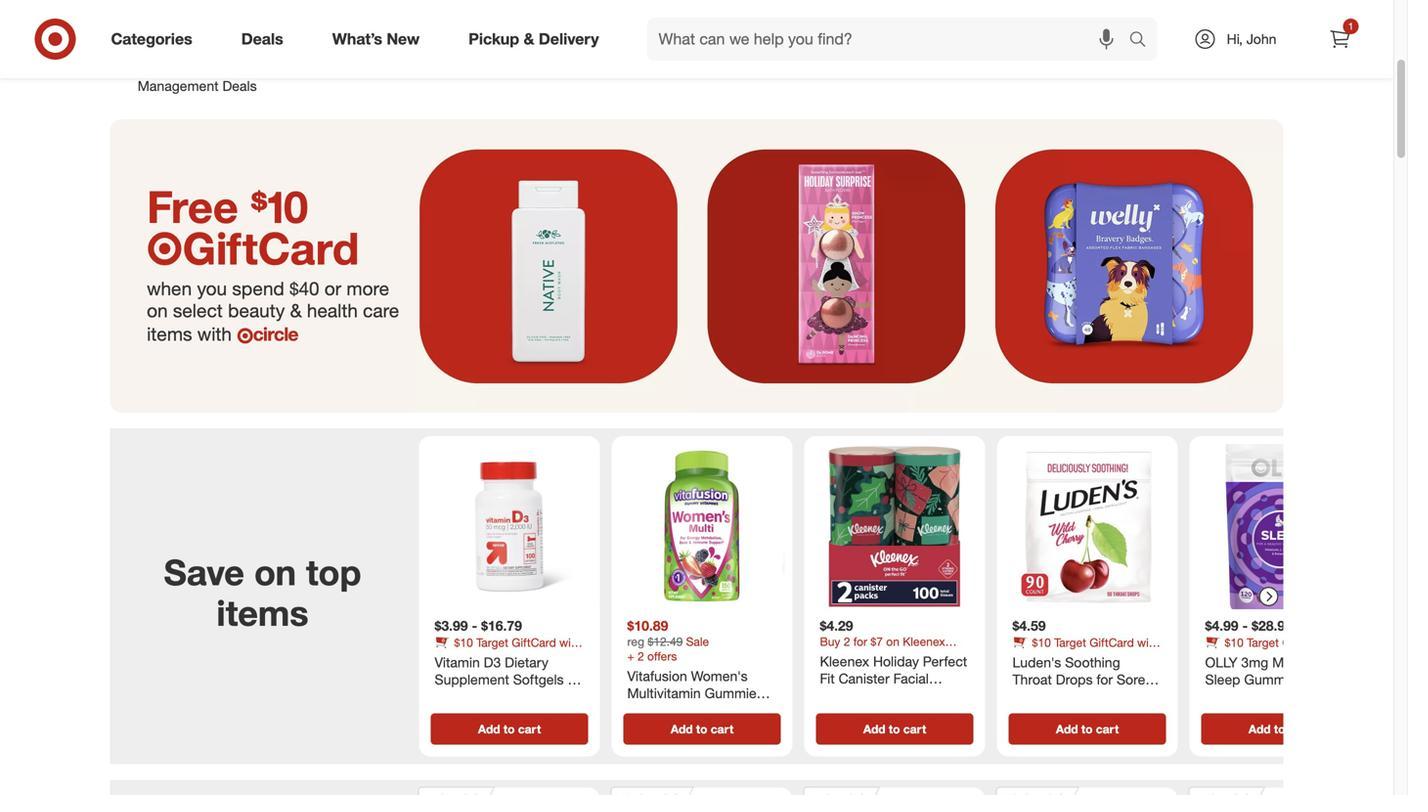 Task type: describe. For each thing, give the bounding box(es) containing it.
cart for kleenex holiday perfect fit canister facial tissue - 2pk/50ct
[[903, 722, 926, 736]]

add to cart for vitamin d3 dietary supplement softgels - up & up™
[[478, 722, 541, 736]]

with
[[197, 323, 232, 345]]

3mg
[[1241, 654, 1269, 671]]

nutrition
[[142, 58, 194, 75]]

4 add from the left
[[1056, 722, 1078, 736]]

kleenex holiday perfect fit canister facial tissue - 2pk/50ct
[[820, 653, 967, 704]]

$3.99 - $16.79
[[435, 617, 522, 634]]

& inside vitamin d3 dietary supplement softgels - up & up™
[[454, 688, 463, 705]]

vitafusion women's multivitamin gummies - berry - 150ct image
[[620, 444, 785, 609]]

$10.89
[[627, 617, 668, 634]]

What can we help you find? suggestions appear below search field
[[647, 18, 1134, 61]]

add to cart button for olly 3mg melatonin sleep gummies - blackberry zen
[[1201, 713, 1359, 745]]

2pk/50ct
[[873, 687, 927, 704]]

items inside when you spend $40 or more on select beauty & health care items with
[[147, 323, 192, 345]]

+
[[627, 649, 634, 664]]

add to cart button for vitafusion women's multivitamin gummies - berry - 150ct
[[623, 713, 781, 745]]

blackberry
[[1205, 688, 1272, 705]]

search
[[1120, 31, 1167, 50]]

add to cart button for kleenex holiday perfect fit canister facial tissue - 2pk/50ct
[[816, 713, 974, 745]]

4 cart from the left
[[1096, 722, 1119, 736]]

medicine & treatment deals link
[[497, 0, 697, 76]]

hi, john
[[1227, 30, 1277, 47]]

save on top items
[[164, 550, 361, 634]]

melatonin
[[1272, 654, 1333, 671]]

holiday
[[873, 653, 919, 670]]

vitamin & supplement deals link
[[697, 0, 897, 76]]

deals for medicine & treatment deals
[[648, 58, 683, 75]]

you
[[197, 277, 227, 300]]

0 vertical spatial supplement
[[771, 58, 846, 75]]

2
[[638, 649, 644, 664]]

free $10
[[147, 179, 308, 233]]

when you spend $40 or more on select beauty & health care items with
[[147, 277, 399, 345]]

to for olly 3mg melatonin sleep gummies - blackberry zen
[[1274, 722, 1286, 736]]

add for vitafusion women's multivitamin gummies - berry - 150ct
[[671, 722, 693, 736]]

kleenex holiday perfect fit canister facial tissue - 2pk/50ct image
[[812, 444, 978, 609]]

deals for fsa/hsa eligible item deals
[[1050, 58, 1084, 75]]

what's new link
[[316, 18, 444, 61]]

care
[[363, 299, 399, 322]]

items inside save on top items
[[217, 591, 309, 634]]

categories link
[[94, 18, 217, 61]]

spend
[[232, 277, 284, 300]]

luden's soothing throat drops for sore & irritated throats - wild cherry - 90ct image
[[1005, 444, 1170, 609]]

facial
[[894, 670, 929, 687]]

fit
[[820, 670, 835, 687]]

sleep
[[1205, 671, 1241, 688]]

or
[[325, 277, 341, 300]]

medicine
[[511, 58, 567, 75]]

circle
[[253, 323, 298, 345]]

- right women's
[[767, 685, 773, 702]]

zen
[[1276, 688, 1299, 705]]

hi,
[[1227, 30, 1243, 47]]

pickup & delivery link
[[452, 18, 624, 61]]

john
[[1247, 30, 1277, 47]]

fsa/hsa eligible item deals
[[909, 58, 1084, 75]]

deals link
[[225, 18, 308, 61]]

on inside save on top items
[[254, 550, 296, 593]]

categories
[[111, 29, 192, 48]]

free
[[147, 179, 238, 233]]

$12.49
[[648, 634, 683, 649]]

$4.29
[[820, 617, 853, 634]]

d3
[[484, 654, 501, 671]]

fsa/hsa eligible item deals link
[[897, 0, 1096, 76]]

& for treatment
[[571, 58, 580, 75]]

$28.99
[[1252, 617, 1293, 634]]

fsa/hsa
[[909, 58, 967, 75]]

pickup & delivery
[[469, 29, 599, 48]]

vitafusion
[[627, 667, 687, 685]]

150ct
[[674, 702, 708, 719]]

reg
[[627, 634, 644, 649]]

gummies inside "$10.89 reg $12.49 sale + 2 offers vitafusion women's multivitamin gummies - berry - 150ct"
[[705, 685, 764, 702]]

canister
[[839, 670, 890, 687]]

add for vitamin d3 dietary supplement softgels - up & up™
[[478, 722, 500, 736]]

more
[[347, 277, 389, 300]]

medicine & treatment deals
[[511, 58, 683, 75]]

softgels
[[513, 671, 564, 688]]

up™
[[467, 688, 490, 705]]

$4.99 - $28.99
[[1205, 617, 1293, 634]]

management
[[138, 77, 219, 94]]

delivery
[[539, 29, 599, 48]]

when
[[147, 277, 192, 300]]

dietary
[[505, 654, 548, 671]]

vitamin for vitamin d3 dietary supplement softgels - up & up™
[[435, 654, 480, 671]]

search button
[[1120, 18, 1167, 65]]

deals inside "nutrition & weight management deals"
[[222, 77, 257, 94]]

multivitamin
[[627, 685, 701, 702]]

add for olly 3mg melatonin sleep gummies - blackberry zen
[[1249, 722, 1271, 736]]

cart for olly 3mg melatonin sleep gummies - blackberry zen
[[1289, 722, 1312, 736]]

on inside when you spend $40 or more on select beauty & health care items with
[[147, 299, 168, 322]]

to for vitafusion women's multivitamin gummies - berry - 150ct
[[696, 722, 708, 736]]

supplement inside vitamin d3 dietary supplement softgels - up & up™
[[435, 671, 509, 688]]

item
[[1019, 58, 1046, 75]]

- inside kleenex holiday perfect fit canister facial tissue - 2pk/50ct
[[864, 687, 869, 704]]

add to cart for olly 3mg melatonin sleep gummies - blackberry zen
[[1249, 722, 1312, 736]]

pickup
[[469, 29, 519, 48]]

4 to from the left
[[1082, 722, 1093, 736]]

1
[[1348, 20, 1354, 32]]



Task type: locate. For each thing, give the bounding box(es) containing it.
deals for vitamin & supplement deals
[[850, 58, 884, 75]]

health
[[307, 299, 358, 322]]

new
[[387, 29, 420, 48]]

2 cart from the left
[[711, 722, 734, 736]]

add
[[478, 722, 500, 736], [671, 722, 693, 736], [863, 722, 886, 736], [1056, 722, 1078, 736], [1249, 722, 1271, 736]]

deals right treatment
[[648, 58, 683, 75]]

& inside medicine & treatment deals link
[[571, 58, 580, 75]]

1 horizontal spatial on
[[254, 550, 296, 593]]

olly 3mg melatonin sleep gummies - blackberry zen image
[[1198, 444, 1363, 609]]

nutrition & weight management deals link
[[97, 0, 297, 96]]

up
[[435, 688, 450, 705]]

1 horizontal spatial items
[[217, 591, 309, 634]]

5 add to cart from the left
[[1249, 722, 1312, 736]]

nutrition & weight management deals
[[138, 58, 257, 94]]

0 horizontal spatial vitamin
[[435, 654, 480, 671]]

on left select
[[147, 299, 168, 322]]

3 cart from the left
[[903, 722, 926, 736]]

deals down weight
[[222, 77, 257, 94]]

1 vertical spatial on
[[254, 550, 296, 593]]

perfect
[[923, 653, 967, 670]]

$3.99
[[435, 617, 468, 634]]

1 vertical spatial items
[[217, 591, 309, 634]]

$4.59
[[1013, 617, 1046, 634]]

1 vertical spatial vitamin
[[435, 654, 480, 671]]

5 to from the left
[[1274, 722, 1286, 736]]

add to cart button
[[431, 713, 588, 745], [623, 713, 781, 745], [816, 713, 974, 745], [1009, 713, 1166, 745], [1201, 713, 1359, 745]]

vitamin
[[710, 58, 755, 75], [435, 654, 480, 671]]

on
[[147, 299, 168, 322], [254, 550, 296, 593]]

- right softgels
[[568, 671, 573, 688]]

vitamin for vitamin & supplement deals
[[710, 58, 755, 75]]

2 add to cart from the left
[[671, 722, 734, 736]]

to
[[504, 722, 515, 736], [696, 722, 708, 736], [889, 722, 900, 736], [1082, 722, 1093, 736], [1274, 722, 1286, 736]]

carousel region
[[110, 428, 1371, 780]]

0 vertical spatial on
[[147, 299, 168, 322]]

add to cart button for vitamin d3 dietary supplement softgels - up & up™
[[431, 713, 588, 745]]

0 horizontal spatial items
[[147, 323, 192, 345]]

top
[[306, 550, 361, 593]]

0 vertical spatial vitamin
[[710, 58, 755, 75]]

eligible
[[971, 58, 1015, 75]]

0 horizontal spatial on
[[147, 299, 168, 322]]

& inside the vitamin & supplement deals link
[[759, 58, 767, 75]]

olly
[[1205, 654, 1238, 671]]

0 horizontal spatial supplement
[[435, 671, 509, 688]]

berry
[[627, 702, 661, 719]]

- right $3.99
[[472, 617, 477, 634]]

1 horizontal spatial gummies
[[1244, 671, 1303, 688]]

what's
[[332, 29, 382, 48]]

gummies inside olly 3mg melatonin sleep gummies - blackberry zen
[[1244, 671, 1303, 688]]

kleenex
[[820, 653, 869, 670]]

2 add to cart button from the left
[[623, 713, 781, 745]]

deals
[[241, 29, 283, 48], [648, 58, 683, 75], [850, 58, 884, 75], [1050, 58, 1084, 75], [222, 77, 257, 94]]

- right $4.99
[[1243, 617, 1248, 634]]

$40
[[290, 277, 319, 300]]

& inside "nutrition & weight management deals"
[[198, 58, 207, 75]]

- right tissue on the bottom
[[864, 687, 869, 704]]

5 cart from the left
[[1289, 722, 1312, 736]]

sale
[[686, 634, 709, 649]]

5 add from the left
[[1249, 722, 1271, 736]]

weight
[[210, 58, 253, 75]]

0 horizontal spatial gummies
[[705, 685, 764, 702]]

1 vertical spatial supplement
[[435, 671, 509, 688]]

cart for vitamin d3 dietary supplement softgels - up & up™
[[518, 722, 541, 736]]

0 vertical spatial items
[[147, 323, 192, 345]]

olly 3mg melatonin sleep gummies - blackberry zen
[[1205, 654, 1333, 705]]

1 horizontal spatial vitamin
[[710, 58, 755, 75]]

1 add to cart from the left
[[478, 722, 541, 736]]

supplement
[[771, 58, 846, 75], [435, 671, 509, 688]]

& inside when you spend $40 or more on select beauty & health care items with
[[290, 299, 302, 322]]

1 add from the left
[[478, 722, 500, 736]]

2 to from the left
[[696, 722, 708, 736]]

add to cart for vitafusion women's multivitamin gummies - berry - 150ct
[[671, 722, 734, 736]]

3 to from the left
[[889, 722, 900, 736]]

what's new
[[332, 29, 420, 48]]

on left the top
[[254, 550, 296, 593]]

vitamin inside vitamin d3 dietary supplement softgels - up & up™
[[435, 654, 480, 671]]

- inside olly 3mg melatonin sleep gummies - blackberry zen
[[1307, 671, 1312, 688]]

3 add from the left
[[863, 722, 886, 736]]

$16.79
[[481, 617, 522, 634]]

& for delivery
[[524, 29, 534, 48]]

add to cart for kleenex holiday perfect fit canister facial tissue - 2pk/50ct
[[863, 722, 926, 736]]

- right zen
[[1307, 671, 1312, 688]]

2 add from the left
[[671, 722, 693, 736]]

-
[[472, 617, 477, 634], [1243, 617, 1248, 634], [568, 671, 573, 688], [1307, 671, 1312, 688], [767, 685, 773, 702], [864, 687, 869, 704], [665, 702, 670, 719]]

1 cart from the left
[[518, 722, 541, 736]]

vitamin & supplement deals
[[710, 58, 884, 75]]

4 add to cart button from the left
[[1009, 713, 1166, 745]]

add to cart
[[478, 722, 541, 736], [671, 722, 734, 736], [863, 722, 926, 736], [1056, 722, 1119, 736], [1249, 722, 1312, 736]]

¬giftcard
[[147, 221, 359, 275]]

1 link
[[1319, 18, 1362, 61]]

tissue
[[820, 687, 860, 704]]

beauty
[[228, 299, 285, 322]]

vitamin d3 dietary supplement softgels - up & up™
[[435, 654, 573, 705]]

3 add to cart button from the left
[[816, 713, 974, 745]]

1 add to cart button from the left
[[431, 713, 588, 745]]

$10.89 reg $12.49 sale + 2 offers vitafusion women's multivitamin gummies - berry - 150ct
[[627, 617, 773, 719]]

cart for vitafusion women's multivitamin gummies - berry - 150ct
[[711, 722, 734, 736]]

& for weight
[[198, 58, 207, 75]]

& for supplement
[[759, 58, 767, 75]]

select
[[173, 299, 223, 322]]

$4.59 link
[[1005, 444, 1170, 709]]

treatment
[[584, 58, 644, 75]]

deals left fsa/hsa
[[850, 58, 884, 75]]

offers
[[647, 649, 677, 664]]

women's
[[691, 667, 748, 685]]

- right berry
[[665, 702, 670, 719]]

& inside pickup & delivery link
[[524, 29, 534, 48]]

add for kleenex holiday perfect fit canister facial tissue - 2pk/50ct
[[863, 722, 886, 736]]

to for vitamin d3 dietary supplement softgels - up & up™
[[504, 722, 515, 736]]

$10
[[251, 179, 308, 233]]

deals up weight
[[241, 29, 283, 48]]

vitamin d3 dietary supplement softgels - up & up™ image
[[427, 444, 592, 609]]

deals right "item"
[[1050, 58, 1084, 75]]

3 add to cart from the left
[[863, 722, 926, 736]]

gummies
[[1244, 671, 1303, 688], [705, 685, 764, 702]]

$4.99
[[1205, 617, 1239, 634]]

5 add to cart button from the left
[[1201, 713, 1359, 745]]

items
[[147, 323, 192, 345], [217, 591, 309, 634]]

4 add to cart from the left
[[1056, 722, 1119, 736]]

1 horizontal spatial supplement
[[771, 58, 846, 75]]

- inside vitamin d3 dietary supplement softgels - up & up™
[[568, 671, 573, 688]]

to for kleenex holiday perfect fit canister facial tissue - 2pk/50ct
[[889, 722, 900, 736]]

cart
[[518, 722, 541, 736], [711, 722, 734, 736], [903, 722, 926, 736], [1096, 722, 1119, 736], [1289, 722, 1312, 736]]

save
[[164, 550, 244, 593]]

1 to from the left
[[504, 722, 515, 736]]



Task type: vqa. For each thing, say whether or not it's contained in the screenshot.
I at the bottom
no



